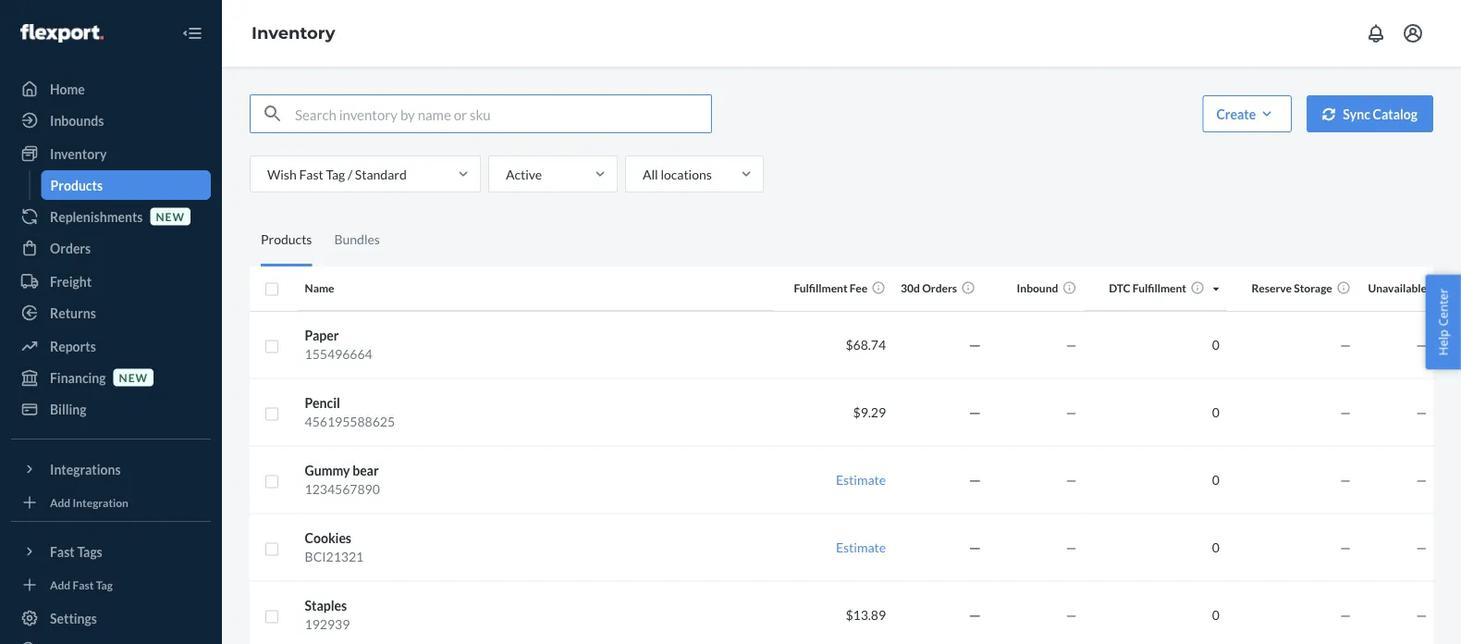 Task type: locate. For each thing, give the bounding box(es) containing it.
estimate down $9.29
[[836, 472, 886, 488]]

square image for pencil
[[265, 407, 279, 421]]

fast
[[299, 166, 324, 182], [50, 544, 75, 559], [73, 578, 94, 591]]

1 estimate link from the top
[[836, 472, 886, 488]]

1 estimate from the top
[[836, 472, 886, 488]]

square image left staples at the bottom left of the page
[[265, 609, 279, 624]]

0 vertical spatial products
[[50, 177, 103, 193]]

4 square image from the top
[[265, 474, 279, 489]]

new down products link
[[156, 210, 185, 223]]

1 0 from the top
[[1213, 337, 1220, 353]]

cookies
[[305, 530, 352, 546]]

0 vertical spatial add
[[50, 495, 71, 509]]

square image
[[265, 282, 279, 297], [265, 339, 279, 354], [265, 407, 279, 421], [265, 474, 279, 489], [265, 542, 279, 557], [265, 609, 279, 624]]

4 ― from the top
[[969, 539, 982, 555]]

1 vertical spatial add
[[50, 578, 71, 591]]

add
[[50, 495, 71, 509], [50, 578, 71, 591]]

add fast tag link
[[11, 574, 211, 596]]

add inside add fast tag link
[[50, 578, 71, 591]]

paper
[[305, 328, 339, 343]]

2 estimate link from the top
[[836, 539, 886, 555]]

products inside products link
[[50, 177, 103, 193]]

square image for cookies
[[265, 542, 279, 557]]

all
[[643, 166, 659, 182]]

estimate for bci21321
[[836, 539, 886, 555]]

products up name
[[261, 231, 312, 247]]

add up settings
[[50, 578, 71, 591]]

new for replenishments
[[156, 210, 185, 223]]

1 vertical spatial fast
[[50, 544, 75, 559]]

integration
[[73, 495, 129, 509]]

tag
[[326, 166, 345, 182], [96, 578, 113, 591]]

inbound
[[1017, 281, 1059, 295]]

3 0 from the top
[[1213, 472, 1220, 488]]

orders
[[50, 240, 91, 256], [923, 281, 958, 295]]

orders inside orders link
[[50, 240, 91, 256]]

financing
[[50, 370, 106, 385]]

Search inventory by name or sku text field
[[295, 95, 712, 132]]

1 vertical spatial estimate
[[836, 539, 886, 555]]

center
[[1436, 288, 1452, 326]]

6 square image from the top
[[265, 609, 279, 624]]

estimate
[[836, 472, 886, 488], [836, 539, 886, 555]]

freight link
[[11, 266, 211, 296]]

0 vertical spatial inventory link
[[252, 23, 335, 43]]

estimate up $13.89
[[836, 539, 886, 555]]

0 horizontal spatial new
[[119, 371, 148, 384]]

—
[[1067, 337, 1077, 353], [1341, 337, 1352, 353], [1417, 337, 1428, 353], [1067, 404, 1077, 420], [1341, 404, 1352, 420], [1417, 404, 1428, 420], [1067, 472, 1077, 488], [1341, 472, 1352, 488], [1417, 472, 1428, 488], [1067, 539, 1077, 555], [1341, 539, 1352, 555], [1417, 539, 1428, 555], [1067, 607, 1077, 623], [1341, 607, 1352, 623], [1417, 607, 1428, 623]]

square image left gummy
[[265, 474, 279, 489]]

0 vertical spatial estimate
[[836, 472, 886, 488]]

fulfillment fee
[[794, 281, 868, 295]]

2 0 from the top
[[1213, 404, 1220, 420]]

$9.29
[[854, 404, 886, 420]]

tag down fast tags dropdown button
[[96, 578, 113, 591]]

1 ― from the top
[[969, 337, 982, 353]]

1 horizontal spatial new
[[156, 210, 185, 223]]

new down reports link
[[119, 371, 148, 384]]

bear
[[353, 463, 379, 478]]

estimate link up $13.89
[[836, 539, 886, 555]]

1 fulfillment from the left
[[794, 281, 848, 295]]

integrations button
[[11, 454, 211, 484]]

2 ― from the top
[[969, 404, 982, 420]]

orders up freight
[[50, 240, 91, 256]]

sync
[[1344, 106, 1371, 122]]

add inside add integration link
[[50, 495, 71, 509]]

square image left cookies
[[265, 542, 279, 557]]

new for financing
[[119, 371, 148, 384]]

products
[[50, 177, 103, 193], [261, 231, 312, 247]]

unavailable
[[1369, 281, 1428, 295]]

inventory
[[252, 23, 335, 43], [50, 146, 107, 161]]

1 horizontal spatial tag
[[326, 166, 345, 182]]

1 vertical spatial inventory
[[50, 146, 107, 161]]

1 vertical spatial tag
[[96, 578, 113, 591]]

fulfillment left "fee"
[[794, 281, 848, 295]]

integrations
[[50, 461, 121, 477]]

0 vertical spatial fast
[[299, 166, 324, 182]]

replenishments
[[50, 209, 143, 224]]

fast down tags
[[73, 578, 94, 591]]

2 add from the top
[[50, 578, 71, 591]]

0 vertical spatial tag
[[326, 166, 345, 182]]

fast inside add fast tag link
[[73, 578, 94, 591]]

fast for add
[[73, 578, 94, 591]]

cookies bci21321
[[305, 530, 364, 564]]

2 square image from the top
[[265, 339, 279, 354]]

0 horizontal spatial inventory link
[[11, 139, 211, 168]]

5 ― from the top
[[969, 607, 982, 623]]

dtc
[[1110, 281, 1131, 295]]

5 0 from the top
[[1213, 607, 1220, 623]]

0 vertical spatial inventory
[[252, 23, 335, 43]]

―
[[969, 337, 982, 353], [969, 404, 982, 420], [969, 472, 982, 488], [969, 539, 982, 555], [969, 607, 982, 623]]

5 square image from the top
[[265, 542, 279, 557]]

0 horizontal spatial fulfillment
[[794, 281, 848, 295]]

0
[[1213, 337, 1220, 353], [1213, 404, 1220, 420], [1213, 472, 1220, 488], [1213, 539, 1220, 555], [1213, 607, 1220, 623]]

fee
[[850, 281, 868, 295]]

bci21321
[[305, 549, 364, 564]]

$13.89
[[846, 607, 886, 623]]

0 horizontal spatial orders
[[50, 240, 91, 256]]

fast inside fast tags dropdown button
[[50, 544, 75, 559]]

help center button
[[1426, 274, 1462, 370]]

tag for wish
[[326, 166, 345, 182]]

square image left pencil
[[265, 407, 279, 421]]

1 horizontal spatial fulfillment
[[1133, 281, 1187, 295]]

add fast tag
[[50, 578, 113, 591]]

0 vertical spatial orders
[[50, 240, 91, 256]]

paper 155496664
[[305, 328, 373, 362]]

square image left name
[[265, 282, 279, 297]]

1 horizontal spatial orders
[[923, 281, 958, 295]]

0 horizontal spatial products
[[50, 177, 103, 193]]

3 ― from the top
[[969, 472, 982, 488]]

billing link
[[11, 394, 211, 424]]

new
[[156, 210, 185, 223], [119, 371, 148, 384]]

fast right wish
[[299, 166, 324, 182]]

30d orders
[[901, 281, 958, 295]]

1 add from the top
[[50, 495, 71, 509]]

1 horizontal spatial inventory
[[252, 23, 335, 43]]

fulfillment right dtc
[[1133, 281, 1187, 295]]

locations
[[661, 166, 712, 182]]

0 horizontal spatial tag
[[96, 578, 113, 591]]

1 vertical spatial estimate link
[[836, 539, 886, 555]]

0 vertical spatial new
[[156, 210, 185, 223]]

2 vertical spatial fast
[[73, 578, 94, 591]]

fast left tags
[[50, 544, 75, 559]]

flexport logo image
[[20, 24, 103, 43]]

dtc fulfillment
[[1110, 281, 1187, 295]]

inbounds link
[[11, 105, 211, 135]]

3 square image from the top
[[265, 407, 279, 421]]

reserve storage
[[1252, 281, 1333, 295]]

add left integration
[[50, 495, 71, 509]]

0 vertical spatial estimate link
[[836, 472, 886, 488]]

2 estimate from the top
[[836, 539, 886, 555]]

storage
[[1295, 281, 1333, 295]]

close navigation image
[[181, 22, 204, 44]]

orders right 30d
[[923, 281, 958, 295]]

products up replenishments
[[50, 177, 103, 193]]

square image for paper
[[265, 339, 279, 354]]

square image left paper
[[265, 339, 279, 354]]

gummy bear 1234567890
[[305, 463, 380, 497]]

estimate link down $9.29
[[836, 472, 886, 488]]

help
[[1436, 329, 1452, 356]]

estimate link
[[836, 472, 886, 488], [836, 539, 886, 555]]

inventory link
[[252, 23, 335, 43], [11, 139, 211, 168]]

tag left the /
[[326, 166, 345, 182]]

1 vertical spatial products
[[261, 231, 312, 247]]

square image for gummy
[[265, 474, 279, 489]]

fulfillment
[[794, 281, 848, 295], [1133, 281, 1187, 295]]

1 vertical spatial new
[[119, 371, 148, 384]]

1 vertical spatial orders
[[923, 281, 958, 295]]



Task type: describe. For each thing, give the bounding box(es) containing it.
pencil
[[305, 395, 340, 411]]

sync alt image
[[1323, 108, 1336, 121]]

0 for $68.74
[[1213, 337, 1220, 353]]

$68.74
[[846, 337, 886, 353]]

staples
[[305, 598, 347, 613]]

1 vertical spatial inventory link
[[11, 139, 211, 168]]

name
[[305, 281, 334, 295]]

all locations
[[643, 166, 712, 182]]

freight
[[50, 273, 92, 289]]

square image for staples
[[265, 609, 279, 624]]

192939
[[305, 616, 350, 632]]

sync catalog button
[[1308, 95, 1434, 132]]

tag for add
[[96, 578, 113, 591]]

reports link
[[11, 331, 211, 361]]

fast tags
[[50, 544, 102, 559]]

― for $13.89
[[969, 607, 982, 623]]

/
[[348, 166, 353, 182]]

4 0 from the top
[[1213, 539, 1220, 555]]

create
[[1217, 106, 1257, 122]]

reports
[[50, 338, 96, 354]]

create button
[[1203, 95, 1293, 132]]

staples 192939
[[305, 598, 350, 632]]

sync catalog
[[1344, 106, 1418, 122]]

standard
[[355, 166, 407, 182]]

gummy
[[305, 463, 350, 478]]

30d
[[901, 281, 921, 295]]

1234567890
[[305, 481, 380, 497]]

billing
[[50, 401, 87, 417]]

help center
[[1436, 288, 1452, 356]]

home
[[50, 81, 85, 97]]

open account menu image
[[1403, 22, 1425, 44]]

tags
[[77, 544, 102, 559]]

estimate link for 1234567890
[[836, 472, 886, 488]]

settings
[[50, 610, 97, 626]]

456195588625
[[305, 414, 395, 429]]

155496664
[[305, 346, 373, 362]]

open notifications image
[[1366, 22, 1388, 44]]

fast tags button
[[11, 537, 211, 566]]

0 for $9.29
[[1213, 404, 1220, 420]]

add for add integration
[[50, 495, 71, 509]]

1 horizontal spatial inventory link
[[252, 23, 335, 43]]

returns
[[50, 305, 96, 321]]

add integration link
[[11, 491, 211, 514]]

― for $68.74
[[969, 337, 982, 353]]

orders link
[[11, 233, 211, 263]]

inbounds
[[50, 112, 104, 128]]

1 square image from the top
[[265, 282, 279, 297]]

bundles
[[334, 231, 380, 247]]

active
[[506, 166, 542, 182]]

0 horizontal spatial inventory
[[50, 146, 107, 161]]

wish
[[267, 166, 297, 182]]

1 horizontal spatial products
[[261, 231, 312, 247]]

products link
[[41, 170, 211, 200]]

add for add fast tag
[[50, 578, 71, 591]]

2 fulfillment from the left
[[1133, 281, 1187, 295]]

add integration
[[50, 495, 129, 509]]

0 for $13.89
[[1213, 607, 1220, 623]]

estimate link for bci21321
[[836, 539, 886, 555]]

settings link
[[11, 603, 211, 633]]

estimate for 1234567890
[[836, 472, 886, 488]]

reserve
[[1252, 281, 1293, 295]]

pencil 456195588625
[[305, 395, 395, 429]]

catalog
[[1374, 106, 1418, 122]]

fast for wish
[[299, 166, 324, 182]]

returns link
[[11, 298, 211, 328]]

― for $9.29
[[969, 404, 982, 420]]

wish fast tag / standard
[[267, 166, 407, 182]]

home link
[[11, 74, 211, 104]]



Task type: vqa. For each thing, say whether or not it's contained in the screenshot.
Create
yes



